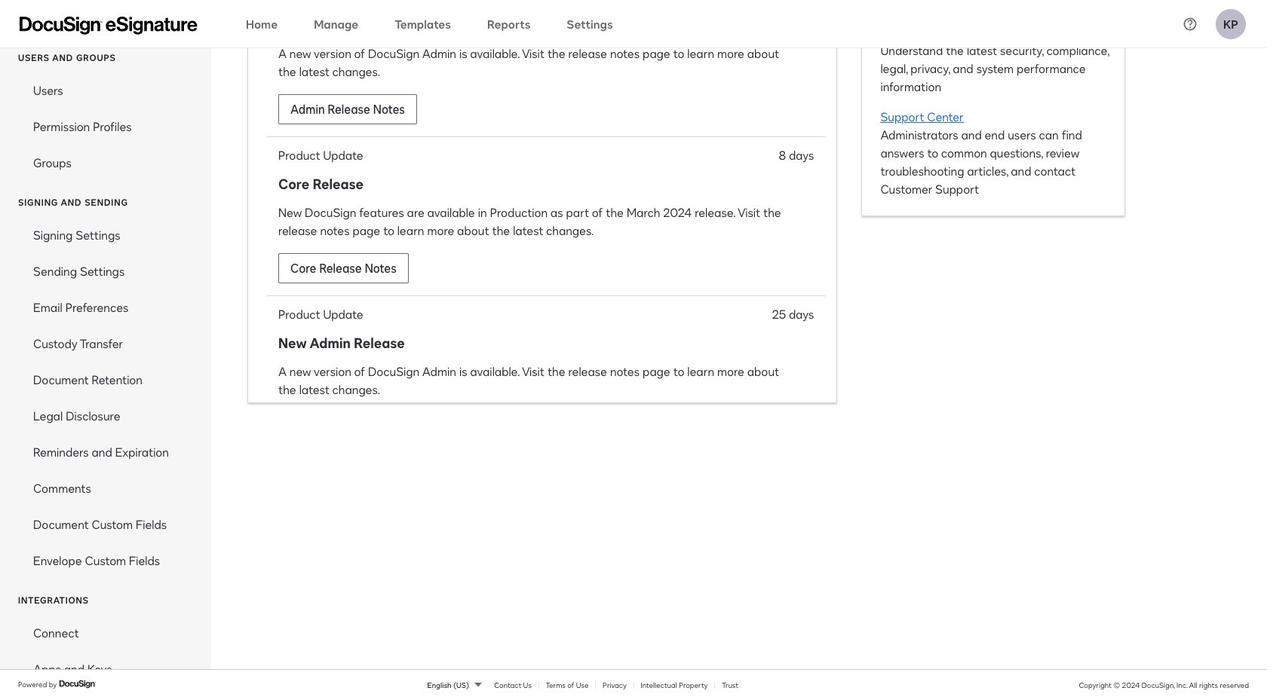 Task type: describe. For each thing, give the bounding box(es) containing it.
docusign admin image
[[20, 16, 198, 34]]



Task type: locate. For each thing, give the bounding box(es) containing it.
users and groups element
[[0, 72, 211, 181]]

signing and sending element
[[0, 217, 211, 580]]

integrations element
[[0, 616, 211, 701]]

docusign image
[[59, 679, 97, 691]]



Task type: vqa. For each thing, say whether or not it's contained in the screenshot.
text field
no



